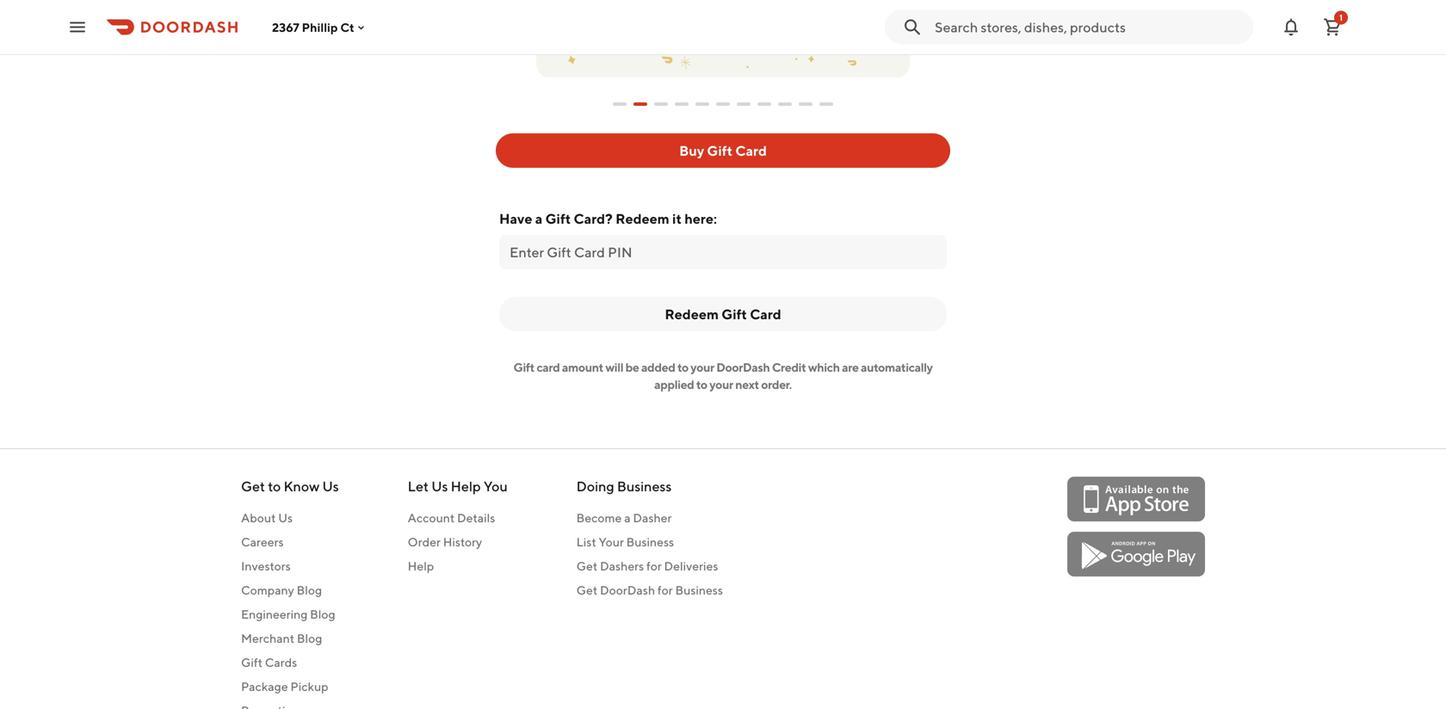 Task type: vqa. For each thing, say whether or not it's contained in the screenshot.
BOY
no



Task type: describe. For each thing, give the bounding box(es) containing it.
added
[[641, 360, 675, 374]]

account details
[[408, 511, 495, 525]]

ct
[[340, 20, 354, 34]]

card for buy gift card
[[735, 143, 767, 159]]

become a dasher link
[[576, 510, 723, 527]]

about us
[[241, 511, 293, 525]]

automatically
[[861, 360, 933, 374]]

0 vertical spatial help
[[451, 478, 481, 495]]

package pickup link
[[241, 678, 339, 696]]

investors
[[241, 559, 291, 573]]

card
[[537, 360, 560, 374]]

you
[[484, 478, 508, 495]]

engineering blog link
[[241, 606, 339, 623]]

applied
[[654, 378, 694, 392]]

1 button
[[1315, 10, 1350, 44]]

1 horizontal spatial us
[[322, 478, 339, 495]]

gift cards
[[241, 656, 297, 670]]

careers
[[241, 535, 284, 549]]

2 items, open order cart image
[[1322, 17, 1343, 37]]

become
[[576, 511, 622, 525]]

credit
[[772, 360, 806, 374]]

business inside 'link'
[[626, 535, 674, 549]]

blog for merchant blog
[[297, 631, 322, 646]]

company blog
[[241, 583, 322, 597]]

buy
[[679, 143, 704, 159]]

account
[[408, 511, 455, 525]]

let
[[408, 478, 429, 495]]

know
[[284, 478, 320, 495]]

redeem inside "button"
[[665, 306, 719, 322]]

let us help you
[[408, 478, 508, 495]]

1
[[1339, 12, 1343, 22]]

help link
[[408, 558, 508, 575]]

2367 phillip ct
[[272, 20, 354, 34]]

have a gift card? redeem it here:
[[499, 211, 717, 227]]

gift card slides element
[[613, 89, 833, 120]]

engineering blog
[[241, 607, 335, 622]]

get doordash for business link
[[576, 582, 723, 599]]

card for redeem gift card
[[750, 306, 781, 322]]

history
[[443, 535, 482, 549]]

2 vertical spatial business
[[675, 583, 723, 597]]

order history
[[408, 535, 482, 549]]

get for get to know us
[[241, 478, 265, 495]]

doordash inside gift card amount will be added to your doordash credit which are automatically applied to your next order.
[[716, 360, 770, 374]]

are
[[842, 360, 859, 374]]

blog for engineering blog
[[310, 607, 335, 622]]

redeem gift card button
[[499, 297, 947, 331]]

be
[[626, 360, 639, 374]]

details
[[457, 511, 495, 525]]

2367
[[272, 20, 299, 34]]

get doordash for business
[[576, 583, 723, 597]]

buy gift card
[[679, 143, 767, 159]]

company blog link
[[241, 582, 339, 599]]

package pickup
[[241, 680, 328, 694]]

us for let us help you
[[431, 478, 448, 495]]

dashers
[[600, 559, 644, 573]]



Task type: locate. For each thing, give the bounding box(es) containing it.
doordash down dashers
[[600, 583, 655, 597]]

order.
[[761, 378, 792, 392]]

gift
[[707, 143, 733, 159], [545, 211, 571, 227], [722, 306, 747, 322], [513, 360, 534, 374], [241, 656, 262, 670]]

blog down the engineering blog link
[[297, 631, 322, 646]]

business
[[617, 478, 672, 495], [626, 535, 674, 549], [675, 583, 723, 597]]

doordash
[[716, 360, 770, 374], [600, 583, 655, 597]]

Have a Gift Card? Redeem it here: text field
[[510, 243, 937, 262]]

card
[[735, 143, 767, 159], [750, 306, 781, 322]]

us for about us
[[278, 511, 293, 525]]

1 vertical spatial doordash
[[600, 583, 655, 597]]

careers link
[[241, 534, 339, 551]]

for inside the get doordash for business link
[[658, 583, 673, 597]]

get dashers for deliveries link
[[576, 558, 723, 575]]

to right 'applied'
[[696, 378, 707, 392]]

1 vertical spatial help
[[408, 559, 434, 573]]

for for dashers
[[646, 559, 662, 573]]

will
[[606, 360, 623, 374]]

blog down investors link
[[297, 583, 322, 597]]

1 vertical spatial get
[[576, 559, 598, 573]]

0 horizontal spatial help
[[408, 559, 434, 573]]

pickup
[[290, 680, 328, 694]]

us up careers link
[[278, 511, 293, 525]]

about us link
[[241, 510, 339, 527]]

get for get dashers for deliveries
[[576, 559, 598, 573]]

list
[[576, 535, 596, 549]]

0 vertical spatial doordash
[[716, 360, 770, 374]]

help left you
[[451, 478, 481, 495]]

0 vertical spatial redeem
[[616, 211, 670, 227]]

1 vertical spatial your
[[710, 378, 733, 392]]

order
[[408, 535, 441, 549]]

0 vertical spatial a
[[535, 211, 543, 227]]

business up become a dasher link
[[617, 478, 672, 495]]

us right let
[[431, 478, 448, 495]]

company
[[241, 583, 294, 597]]

merchant blog
[[241, 631, 322, 646]]

redeem
[[616, 211, 670, 227], [665, 306, 719, 322]]

0 horizontal spatial doordash
[[600, 583, 655, 597]]

your
[[599, 535, 624, 549]]

deliveries
[[664, 559, 718, 573]]

redeem gift card
[[665, 306, 781, 322]]

doing
[[576, 478, 614, 495]]

blog
[[297, 583, 322, 597], [310, 607, 335, 622], [297, 631, 322, 646]]

a
[[535, 211, 543, 227], [624, 511, 631, 525]]

1 vertical spatial blog
[[310, 607, 335, 622]]

a for gift
[[535, 211, 543, 227]]

us right know
[[322, 478, 339, 495]]

for down get dashers for deliveries link
[[658, 583, 673, 597]]

gift right buy at top
[[707, 143, 733, 159]]

merchant blog link
[[241, 630, 339, 647]]

0 vertical spatial to
[[677, 360, 689, 374]]

0 horizontal spatial a
[[535, 211, 543, 227]]

open menu image
[[67, 17, 88, 37]]

1 vertical spatial business
[[626, 535, 674, 549]]

gift card amount will be added to your doordash credit which are automatically applied to your next order.
[[513, 360, 933, 392]]

1 vertical spatial redeem
[[665, 306, 719, 322]]

1 horizontal spatial doordash
[[716, 360, 770, 374]]

notification bell image
[[1281, 17, 1302, 37]]

have
[[499, 211, 532, 227]]

1 horizontal spatial to
[[677, 360, 689, 374]]

0 vertical spatial your
[[691, 360, 714, 374]]

0 horizontal spatial us
[[278, 511, 293, 525]]

0 vertical spatial blog
[[297, 583, 322, 597]]

1 vertical spatial a
[[624, 511, 631, 525]]

for inside get dashers for deliveries link
[[646, 559, 662, 573]]

for
[[646, 559, 662, 573], [658, 583, 673, 597]]

account details link
[[408, 510, 508, 527]]

here:
[[685, 211, 717, 227]]

0 vertical spatial get
[[241, 478, 265, 495]]

buy gift card button
[[496, 133, 950, 168]]

get dashers for deliveries
[[576, 559, 718, 573]]

package
[[241, 680, 288, 694]]

a for dasher
[[624, 511, 631, 525]]

become a dasher
[[576, 511, 672, 525]]

1 vertical spatial to
[[696, 378, 707, 392]]

to
[[677, 360, 689, 374], [696, 378, 707, 392], [268, 478, 281, 495]]

gift left card?
[[545, 211, 571, 227]]

dasher
[[633, 511, 672, 525]]

gift up gift card amount will be added to your doordash credit which are automatically applied to your next order.
[[722, 306, 747, 322]]

phillip
[[302, 20, 338, 34]]

blog down the company blog "link" at the bottom
[[310, 607, 335, 622]]

gift up package
[[241, 656, 262, 670]]

a right have
[[535, 211, 543, 227]]

your left "next" at right bottom
[[710, 378, 733, 392]]

get for get doordash for business
[[576, 583, 598, 597]]

business down become a dasher link
[[626, 535, 674, 549]]

help down order
[[408, 559, 434, 573]]

card?
[[574, 211, 613, 227]]

next
[[735, 378, 759, 392]]

card up credit
[[750, 306, 781, 322]]

your
[[691, 360, 714, 374], [710, 378, 733, 392]]

help
[[451, 478, 481, 495], [408, 559, 434, 573]]

redeem up added
[[665, 306, 719, 322]]

to up 'applied'
[[677, 360, 689, 374]]

Store search: begin typing to search for stores available on DoorDash text field
[[935, 18, 1243, 37]]

to left know
[[268, 478, 281, 495]]

for down list your business 'link'
[[646, 559, 662, 573]]

0 vertical spatial card
[[735, 143, 767, 159]]

2367 phillip ct button
[[272, 20, 368, 34]]

1 horizontal spatial a
[[624, 511, 631, 525]]

2 vertical spatial get
[[576, 583, 598, 597]]

engineering
[[241, 607, 308, 622]]

0 vertical spatial for
[[646, 559, 662, 573]]

1 vertical spatial card
[[750, 306, 781, 322]]

amount
[[562, 360, 603, 374]]

business down deliveries
[[675, 583, 723, 597]]

order history link
[[408, 534, 508, 551]]

investors link
[[241, 558, 339, 575]]

about
[[241, 511, 276, 525]]

for for doordash
[[658, 583, 673, 597]]

0 horizontal spatial to
[[268, 478, 281, 495]]

2 horizontal spatial us
[[431, 478, 448, 495]]

1 vertical spatial for
[[658, 583, 673, 597]]

list your business link
[[576, 534, 723, 551]]

your up 'applied'
[[691, 360, 714, 374]]

a up "list your business"
[[624, 511, 631, 525]]

it
[[672, 211, 682, 227]]

2 vertical spatial to
[[268, 478, 281, 495]]

0 vertical spatial business
[[617, 478, 672, 495]]

blog for company blog
[[297, 583, 322, 597]]

blog inside "link"
[[297, 583, 322, 597]]

2 vertical spatial blog
[[297, 631, 322, 646]]

list your business
[[576, 535, 674, 549]]

gift inside gift card amount will be added to your doordash credit which are automatically applied to your next order.
[[513, 360, 534, 374]]

get to know us
[[241, 478, 339, 495]]

redeem left it
[[616, 211, 670, 227]]

2 horizontal spatial to
[[696, 378, 707, 392]]

which
[[808, 360, 840, 374]]

gift cards link
[[241, 654, 339, 671]]

card down 'gift card slides' element
[[735, 143, 767, 159]]

1 horizontal spatial help
[[451, 478, 481, 495]]

merchant
[[241, 631, 294, 646]]

gift left card
[[513, 360, 534, 374]]

us
[[322, 478, 339, 495], [431, 478, 448, 495], [278, 511, 293, 525]]

cards
[[265, 656, 297, 670]]

gift card with congratulations decoration image
[[529, 0, 917, 85]]

doordash up "next" at right bottom
[[716, 360, 770, 374]]

get
[[241, 478, 265, 495], [576, 559, 598, 573], [576, 583, 598, 597]]

doing business
[[576, 478, 672, 495]]



